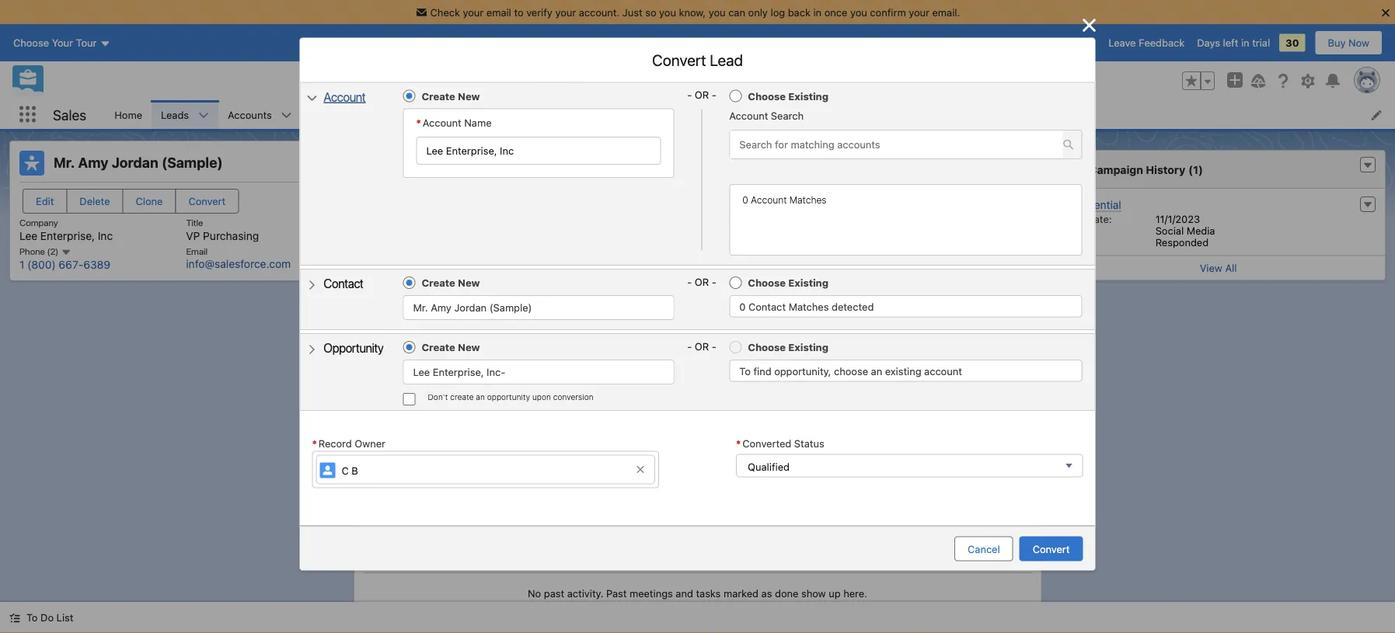 Task type: describe. For each thing, give the bounding box(es) containing it.
calendar list item
[[486, 100, 567, 129]]

responded
[[1155, 237, 1209, 248]]

0 horizontal spatial view
[[994, 471, 1016, 483]]

develop
[[954, 306, 992, 318]]

cancel button
[[954, 537, 1013, 561]]

new for account
[[458, 90, 480, 102]]

* for record owner
[[312, 438, 317, 449]]

confirm
[[870, 6, 906, 18]]

1 horizontal spatial an
[[871, 365, 882, 377]]

buy now
[[1328, 37, 1369, 49]]

opportunity inside nurture your leads and identify opportunities. identify pain points that you can solve for this lead determine the likelihood of this lead converting if this lead is qualified, convert it to an opportunity ensure that marketing and sales work together to develop your lead qualifying process
[[899, 290, 955, 303]]

• down the types at the right of page
[[985, 471, 990, 483]]

choose existing for opportunity
[[748, 342, 829, 353]]

past
[[606, 587, 627, 599]]

nurture your leads and identify opportunities. identify pain points that you can solve for this lead determine the likelihood of this lead converting if this lead is qualified, convert it to an opportunity ensure that marketing and sales work together to develop your lead qualifying process
[[694, 244, 1016, 334]]

together
[[897, 306, 938, 318]]

0 vertical spatial mr.
[[54, 154, 75, 171]]

account for account search
[[729, 110, 768, 122]]

path options list box
[[398, 148, 1032, 173]]

create new for opportunity
[[422, 342, 480, 353]]

home link
[[105, 100, 152, 129]]

campaign
[[1089, 163, 1143, 176]]

upon
[[532, 392, 551, 401]]

qualifying
[[736, 322, 783, 334]]

existing
[[885, 365, 921, 377]]

1 vertical spatial that
[[749, 306, 768, 318]]

contacts link
[[301, 100, 362, 129]]

choose for account
[[748, 90, 786, 102]]

text default image for opportunity
[[307, 344, 317, 355]]

dashboards link
[[632, 100, 707, 129]]

create for opportunity
[[422, 342, 455, 353]]

know,
[[679, 6, 706, 18]]

lead image
[[19, 151, 44, 176]]

sales inside nurture your leads and identify opportunities. identify pain points that you can solve for this lead determine the likelihood of this lead converting if this lead is qualified, convert it to an opportunity ensure that marketing and sales work together to develop your lead qualifying process
[[842, 306, 868, 318]]

forecasts link
[[567, 100, 632, 129]]

social media
[[1155, 225, 1215, 237]]

days
[[1197, 37, 1220, 49]]

work
[[871, 306, 894, 318]]

email
[[186, 245, 208, 256]]

1 vertical spatial in
[[1241, 37, 1249, 49]]

left
[[1223, 37, 1238, 49]]

presidential link
[[1063, 198, 1121, 212]]

new for opportunity
[[458, 342, 480, 353]]

2 vertical spatial and
[[676, 587, 693, 599]]

purchasing
[[203, 229, 259, 242]]

create new for contact
[[422, 277, 480, 289]]

* for converted status
[[736, 438, 741, 449]]

to do list button
[[0, 602, 83, 633]]

account button
[[297, 80, 375, 114]]

opportunities
[[392, 109, 456, 120]]

0 vertical spatial that
[[808, 259, 827, 272]]

2 vertical spatial convert
[[1033, 543, 1070, 555]]

once
[[824, 6, 847, 18]]

Account Search text field
[[730, 131, 1063, 159]]

an inside nurture your leads and identify opportunities. identify pain points that you can solve for this lead determine the likelihood of this lead converting if this lead is qualified, convert it to an opportunity ensure that marketing and sales work together to develop your lead qualifying process
[[884, 290, 896, 303]]

account for account name
[[423, 117, 461, 129]]

b
[[352, 465, 358, 476]]

create for contact
[[422, 277, 455, 289]]

leads link
[[152, 100, 198, 129]]

success
[[766, 216, 811, 228]]

you right know,
[[709, 6, 726, 18]]

conversion
[[553, 392, 594, 401]]

leads list item
[[152, 100, 218, 129]]

to do list
[[26, 612, 73, 624]]

0 for 0 account matches
[[743, 194, 748, 205]]

up
[[829, 587, 841, 599]]

leave feedback link
[[1108, 37, 1185, 49]]

0 vertical spatial to
[[514, 6, 524, 18]]

your up 'identify'
[[735, 244, 757, 256]]

calendar
[[495, 109, 537, 120]]

matches for contact
[[789, 301, 829, 312]]

feedback
[[1139, 37, 1185, 49]]

buy now button
[[1315, 30, 1383, 55]]

calendar link
[[486, 100, 547, 129]]

or for account
[[695, 89, 709, 101]]

opportunities link
[[383, 100, 466, 129]]

0 vertical spatial amy
[[78, 154, 108, 171]]

accounts list item
[[218, 100, 301, 129]]

campaign history element
[[1051, 150, 1386, 281]]

don't
[[428, 392, 448, 401]]

of
[[833, 275, 842, 287]]

your right the develop
[[995, 306, 1016, 318]]

widgets
[[505, 527, 547, 540]]

clone button
[[122, 189, 176, 214]]

your left email.
[[909, 6, 930, 18]]

inc
[[98, 229, 113, 242]]

points
[[775, 259, 805, 272]]

process
[[786, 322, 824, 334]]

2 horizontal spatial (sample)
[[550, 527, 595, 540]]

you right once
[[850, 6, 867, 18]]

trial
[[1252, 37, 1270, 49]]

qualified button
[[736, 454, 1083, 478]]

1 horizontal spatial this
[[845, 275, 863, 287]]

matches for account
[[789, 194, 827, 205]]

opportunity button
[[297, 331, 393, 365]]

back
[[788, 6, 811, 18]]

0 horizontal spatial jordan
[[112, 154, 158, 171]]

edit button
[[23, 189, 67, 214]]

reports list item
[[727, 100, 803, 129]]

opportunities.
[[850, 244, 920, 256]]

0 account matches
[[743, 194, 827, 205]]

existing for account
[[788, 90, 829, 102]]

vp
[[186, 229, 200, 242]]

0 contact matches detected
[[739, 301, 874, 312]]

inc-
[[487, 367, 505, 378]]

name
[[464, 117, 492, 129]]

0 vertical spatial and
[[789, 244, 808, 256]]

opportunity
[[324, 341, 384, 356]]

text default image for contact
[[307, 280, 317, 291]]

create for account
[[422, 90, 455, 102]]

30
[[1286, 37, 1299, 49]]

existing for opportunity
[[788, 342, 829, 353]]

your left "email"
[[463, 6, 484, 18]]

activity link
[[373, 371, 419, 402]]

check your email to verify your account. just so you know, you can only log back in once you confirm your email.
[[430, 6, 960, 18]]

1 vertical spatial contact
[[748, 301, 786, 312]]

1 horizontal spatial view all link
[[1052, 255, 1385, 280]]

opportunities list item
[[383, 100, 486, 129]]

new for contact
[[458, 277, 480, 289]]

no past activity. past meetings and tasks marked as done show up here.
[[528, 587, 867, 599]]

days left in trial
[[1197, 37, 1270, 49]]

(1)
[[1188, 163, 1203, 176]]

start date:
[[1061, 213, 1112, 225]]

0 vertical spatial convert button
[[175, 189, 239, 214]]

text default image for to do list
[[9, 613, 20, 624]]

to for to do list
[[26, 612, 38, 624]]

quotes
[[812, 109, 846, 120]]

contacts list item
[[301, 100, 383, 129]]

0 vertical spatial for
[[748, 216, 763, 228]]

1 vertical spatial convert
[[188, 195, 226, 207]]

meetings
[[629, 587, 673, 599]]

nurture
[[694, 244, 732, 256]]

delete
[[80, 195, 110, 207]]

verify
[[526, 6, 552, 18]]

can inside nurture your leads and identify opportunities. identify pain points that you can solve for this lead determine the likelihood of this lead converting if this lead is qualified, convert it to an opportunity ensure that marketing and sales work together to develop your lead qualifying process
[[850, 259, 867, 272]]

2 vertical spatial this
[[722, 290, 740, 303]]

list
[[56, 612, 73, 624]]

existing for contact
[[788, 277, 829, 289]]

list containing home
[[105, 100, 1395, 129]]

lee inside button
[[413, 367, 430, 378]]

converted status
[[742, 438, 824, 449]]

refresh • expand all • view all
[[884, 471, 1031, 483]]

you right the so at the top left of the page
[[659, 6, 676, 18]]

mr. amy jordan (sample) button
[[413, 296, 674, 320]]

do
[[40, 612, 54, 624]]



Task type: vqa. For each thing, say whether or not it's contained in the screenshot.
Edit button
yes



Task type: locate. For each thing, give the bounding box(es) containing it.
2 vertical spatial an
[[476, 392, 485, 401]]

view all link down media
[[1052, 255, 1385, 280]]

enterprise, up 1 (800) 667-6389
[[40, 229, 95, 242]]

11/1/2023
[[1155, 213, 1200, 225]]

* left account name
[[416, 117, 421, 129]]

convert
[[652, 51, 706, 69], [188, 195, 226, 207], [1033, 543, 1070, 555]]

status:
[[1061, 237, 1094, 248]]

lead up converting
[[935, 259, 955, 272]]

identify
[[713, 259, 749, 272]]

1 vertical spatial an
[[871, 365, 882, 377]]

can left 'solve'
[[850, 259, 867, 272]]

1 horizontal spatial jordan
[[454, 302, 487, 314]]

to left the develop
[[941, 306, 951, 318]]

1 vertical spatial convert button
[[1019, 537, 1083, 561]]

1 choose from the top
[[748, 90, 786, 102]]

1 horizontal spatial amy
[[431, 302, 451, 314]]

1 horizontal spatial to
[[739, 365, 751, 377]]

0 vertical spatial existing
[[788, 90, 829, 102]]

0 horizontal spatial amy
[[78, 154, 108, 171]]

that up likelihood
[[808, 259, 827, 272]]

all inside 'campaign history' element
[[1225, 262, 1237, 274]]

mr. right lead icon
[[54, 154, 75, 171]]

lead
[[935, 259, 955, 272], [866, 275, 886, 287], [743, 290, 763, 303], [713, 322, 733, 334]]

- or - for account
[[687, 89, 716, 101]]

2 choose from the top
[[748, 277, 786, 289]]

view all link down the types at the right of page
[[993, 465, 1032, 489]]

1 vertical spatial matches
[[789, 301, 829, 312]]

buy
[[1328, 37, 1346, 49]]

1 vertical spatial view all link
[[993, 465, 1032, 489]]

view all link
[[1052, 255, 1385, 280], [993, 465, 1032, 489]]

0 horizontal spatial can
[[728, 6, 745, 18]]

0 horizontal spatial *
[[312, 438, 317, 449]]

2 new from the top
[[458, 277, 480, 289]]

- or - down convert lead
[[687, 89, 716, 101]]

0 down determine
[[739, 301, 746, 312]]

0 vertical spatial an
[[884, 290, 896, 303]]

account.
[[579, 6, 620, 18]]

convert button up title
[[175, 189, 239, 214]]

title
[[186, 217, 203, 228]]

it
[[863, 290, 869, 303]]

matches up success
[[789, 194, 827, 205]]

1 horizontal spatial (sample)
[[489, 302, 532, 314]]

clone
[[136, 195, 163, 207]]

mr. up "lee enterprise, inc-"
[[413, 302, 428, 314]]

view inside 'campaign history' element
[[1200, 262, 1222, 274]]

campaign history (1)
[[1089, 163, 1203, 176]]

to right it
[[872, 290, 881, 303]]

tab list containing activity
[[364, 371, 1032, 402]]

the
[[766, 275, 781, 287]]

0 horizontal spatial for
[[748, 216, 763, 228]]

this up converting
[[914, 259, 932, 272]]

1 vertical spatial enterprise,
[[433, 367, 484, 378]]

lead left is
[[743, 290, 763, 303]]

1 horizontal spatial convert button
[[1019, 537, 1083, 561]]

this right the if
[[722, 290, 740, 303]]

account for account
[[324, 89, 366, 104]]

mr. amy jordan (sample)
[[54, 154, 223, 171], [413, 302, 532, 314]]

0 vertical spatial (sample)
[[162, 154, 223, 171]]

0 horizontal spatial in
[[813, 6, 822, 18]]

type:
[[1061, 225, 1087, 237]]

mr. inside button
[[413, 302, 428, 314]]

0 horizontal spatial lee
[[19, 229, 37, 242]]

for left success
[[748, 216, 763, 228]]

leads
[[760, 244, 787, 256]]

3 new from the top
[[458, 342, 480, 353]]

existing down 'process'
[[788, 342, 829, 353]]

0 vertical spatial choose existing
[[748, 90, 829, 102]]

view down the types at the right of page
[[994, 471, 1016, 483]]

0 vertical spatial lee
[[19, 229, 37, 242]]

mr. amy jordan (sample) up clone
[[54, 154, 223, 171]]

new
[[458, 90, 480, 102], [458, 277, 480, 289], [458, 342, 480, 353]]

tab list
[[364, 371, 1032, 402]]

details link
[[447, 371, 481, 402]]

filters: all time • all activities • all types
[[810, 443, 997, 454]]

- or - for contact
[[687, 276, 716, 288]]

*
[[416, 117, 421, 129], [312, 438, 317, 449], [736, 438, 741, 449]]

can left the only
[[728, 6, 745, 18]]

enterprise, inside button
[[433, 367, 484, 378]]

0 horizontal spatial this
[[722, 290, 740, 303]]

opportunity,
[[774, 365, 831, 377]]

3 existing from the top
[[788, 342, 829, 353]]

1 vertical spatial or
[[695, 276, 709, 288]]

convert button
[[175, 189, 239, 214], [1019, 537, 1083, 561]]

an right choose
[[871, 365, 882, 377]]

activity
[[373, 379, 419, 394]]

1 horizontal spatial lee
[[413, 367, 430, 378]]

sales left home link
[[53, 106, 86, 123]]

1 vertical spatial new
[[458, 277, 480, 289]]

1 vertical spatial view
[[994, 471, 1016, 483]]

choose up account search
[[748, 90, 786, 102]]

amy up "lee enterprise, inc-"
[[431, 302, 451, 314]]

presidential
[[1063, 198, 1121, 211]]

1 create from the top
[[422, 90, 455, 102]]

6389
[[83, 258, 111, 271]]

3 create from the top
[[422, 342, 455, 353]]

1 vertical spatial (sample)
[[489, 302, 532, 314]]

view down media
[[1200, 262, 1222, 274]]

convert lead
[[652, 51, 743, 69]]

choose for opportunity
[[748, 342, 786, 353]]

lee inside company lee enterprise, inc
[[19, 229, 37, 242]]

1 vertical spatial choose existing
[[748, 277, 829, 289]]

0 vertical spatial view
[[1200, 262, 1222, 274]]

and down convert
[[822, 306, 840, 318]]

* left record
[[312, 438, 317, 449]]

3 - or - from the top
[[687, 341, 716, 352]]

matches up 'process'
[[789, 301, 829, 312]]

• left expand
[[924, 471, 929, 483]]

0 vertical spatial in
[[813, 6, 822, 18]]

for up converting
[[898, 259, 911, 272]]

to right "email"
[[514, 6, 524, 18]]

0 for 0 contact matches detected
[[739, 301, 746, 312]]

in right the left
[[1241, 37, 1249, 49]]

and left "tasks"
[[676, 587, 693, 599]]

1 existing from the top
[[788, 90, 829, 102]]

0 vertical spatial opportunity
[[899, 290, 955, 303]]

list
[[105, 100, 1395, 129]]

edit
[[36, 195, 54, 207]]

convert right cancel
[[1033, 543, 1070, 555]]

opportunity
[[899, 290, 955, 303], [487, 392, 530, 401]]

refresh
[[884, 471, 921, 483]]

0 vertical spatial enterprise,
[[40, 229, 95, 242]]

3 create new from the top
[[422, 342, 480, 353]]

text default image inside 'campaign history' element
[[1362, 160, 1373, 171]]

mr.
[[54, 154, 75, 171], [413, 302, 428, 314]]

text default image
[[1362, 160, 1373, 171], [307, 280, 317, 291], [307, 344, 317, 355], [9, 613, 20, 624]]

amy up delete on the left of the page
[[78, 154, 108, 171]]

don't create an opportunity upon conversion
[[428, 392, 594, 401]]

convert left lead
[[652, 51, 706, 69]]

0 horizontal spatial that
[[749, 306, 768, 318]]

(sample) down 'leads' list item
[[162, 154, 223, 171]]

choose up is
[[748, 277, 786, 289]]

lee down company
[[19, 229, 37, 242]]

2 vertical spatial (sample)
[[550, 527, 595, 540]]

you inside nurture your leads and identify opportunities. identify pain points that you can solve for this lead determine the likelihood of this lead converting if this lead is qualified, convert it to an opportunity ensure that marketing and sales work together to develop your lead qualifying process
[[830, 259, 847, 272]]

1 horizontal spatial convert
[[652, 51, 706, 69]]

2 horizontal spatial and
[[822, 306, 840, 318]]

as
[[761, 587, 772, 599]]

1 vertical spatial create new
[[422, 277, 480, 289]]

2 vertical spatial choose existing
[[748, 342, 829, 353]]

1 vertical spatial lee
[[413, 367, 430, 378]]

0 vertical spatial choose
[[748, 90, 786, 102]]

(sample) up inc-
[[489, 302, 532, 314]]

1 vertical spatial 0
[[739, 301, 746, 312]]

to for to find opportunity, choose an existing account
[[739, 365, 751, 377]]

1 horizontal spatial *
[[416, 117, 421, 129]]

or for contact
[[695, 276, 709, 288]]

- or - up the if
[[687, 276, 716, 288]]

2 create from the top
[[422, 277, 455, 289]]

jordan up "lee enterprise, inc-"
[[454, 302, 487, 314]]

1 (800) 667-6389
[[19, 258, 111, 271]]

an up 'work'
[[884, 290, 896, 303]]

for inside nurture your leads and identify opportunities. identify pain points that you can solve for this lead determine the likelihood of this lead converting if this lead is qualified, convert it to an opportunity ensure that marketing and sales work together to develop your lead qualifying process
[[898, 259, 911, 272]]

to left find at the bottom
[[739, 365, 751, 377]]

2 vertical spatial to
[[941, 306, 951, 318]]

0 vertical spatial this
[[914, 259, 932, 272]]

to
[[514, 6, 524, 18], [872, 290, 881, 303], [941, 306, 951, 318]]

accounts
[[228, 109, 272, 120]]

text default image inside contact dropdown button
[[307, 280, 317, 291]]

1 vertical spatial opportunity
[[487, 392, 530, 401]]

create
[[450, 392, 474, 401]]

cancel
[[968, 543, 1000, 555]]

1 vertical spatial to
[[872, 290, 881, 303]]

2 vertical spatial - or -
[[687, 341, 716, 352]]

account up 'guidance for success'
[[751, 194, 787, 205]]

- or - for opportunity
[[687, 341, 716, 352]]

past
[[544, 587, 564, 599]]

choose existing for contact
[[748, 277, 829, 289]]

sales down it
[[842, 306, 868, 318]]

for
[[748, 216, 763, 228], [898, 259, 911, 272]]

to inside button
[[26, 612, 38, 624]]

1 vertical spatial existing
[[788, 277, 829, 289]]

text default image inside opportunity dropdown button
[[307, 344, 317, 355]]

amy inside button
[[431, 302, 451, 314]]

an
[[884, 290, 896, 303], [871, 365, 882, 377], [476, 392, 485, 401]]

1 choose existing from the top
[[748, 90, 829, 102]]

start
[[1061, 213, 1084, 225]]

1 - or - from the top
[[687, 89, 716, 101]]

reports
[[736, 109, 773, 120]]

c b
[[342, 465, 358, 476]]

matches inside "status"
[[789, 194, 827, 205]]

done
[[775, 587, 799, 599]]

2 or from the top
[[695, 276, 709, 288]]

1 horizontal spatial for
[[898, 259, 911, 272]]

lead down ensure
[[713, 322, 733, 334]]

choose existing up 'qualified,'
[[748, 277, 829, 289]]

all
[[1225, 262, 1237, 274], [845, 443, 856, 454], [890, 443, 902, 454], [957, 443, 968, 454], [970, 471, 982, 483], [1019, 471, 1031, 483]]

1 horizontal spatial mr.
[[413, 302, 428, 314]]

convert button right 17
[[1019, 537, 1083, 561]]

• right time
[[882, 443, 887, 454]]

text default image inside to do list button
[[9, 613, 20, 624]]

3 choose existing from the top
[[748, 342, 829, 353]]

1 or from the top
[[695, 89, 709, 101]]

1 horizontal spatial opportunity
[[899, 290, 955, 303]]

group
[[1182, 72, 1215, 90]]

here.
[[843, 587, 867, 599]]

check
[[430, 6, 460, 18]]

1 vertical spatial this
[[845, 275, 863, 287]]

jordan inside button
[[454, 302, 487, 314]]

or for opportunity
[[695, 341, 709, 352]]

create new for account
[[422, 90, 480, 102]]

qualified,
[[777, 290, 821, 303]]

mr. amy jordan (sample) inside button
[[413, 302, 532, 314]]

0 vertical spatial - or -
[[687, 89, 716, 101]]

1 vertical spatial mr.
[[413, 302, 428, 314]]

info@salesforce.com link
[[186, 257, 291, 270]]

choose for contact
[[748, 277, 786, 289]]

0 vertical spatial new
[[458, 90, 480, 102]]

account left 'name'
[[423, 117, 461, 129]]

jordan up clone
[[112, 154, 158, 171]]

2 vertical spatial new
[[458, 342, 480, 353]]

1 horizontal spatial enterprise,
[[433, 367, 484, 378]]

contact up qualifying
[[748, 301, 786, 312]]

contact up opportunity dropdown button
[[324, 276, 364, 291]]

existing up the quotes
[[788, 90, 829, 102]]

enterprise, up details
[[433, 367, 484, 378]]

-
[[687, 89, 692, 101], [712, 89, 716, 101], [687, 276, 692, 288], [712, 276, 716, 288], [687, 341, 692, 352], [712, 341, 716, 352]]

* for account name
[[416, 117, 421, 129]]

detected
[[832, 301, 874, 312]]

- or -
[[687, 89, 716, 101], [687, 276, 716, 288], [687, 341, 716, 352]]

and up points
[[789, 244, 808, 256]]

0 vertical spatial contact
[[324, 276, 364, 291]]

0 horizontal spatial mr. amy jordan (sample)
[[54, 154, 223, 171]]

1 horizontal spatial and
[[789, 244, 808, 256]]

mr. amy jordan (sample) up "lee enterprise, inc-"
[[413, 302, 532, 314]]

contact button
[[297, 267, 373, 301]]

1 horizontal spatial can
[[850, 259, 867, 272]]

1 vertical spatial create
[[422, 277, 455, 289]]

is
[[766, 290, 774, 303]]

expand all button
[[932, 465, 983, 489]]

0 account matches status
[[729, 184, 1082, 256]]

1 vertical spatial to
[[26, 612, 38, 624]]

account inside "status"
[[751, 194, 787, 205]]

alert
[[729, 175, 1082, 184]]

1 vertical spatial choose
[[748, 277, 786, 289]]

3 or from the top
[[695, 341, 709, 352]]

determine
[[713, 275, 763, 287]]

title vp purchasing
[[186, 217, 259, 242]]

0 horizontal spatial view all link
[[993, 465, 1032, 489]]

that up qualifying
[[749, 306, 768, 318]]

info@salesforce.com
[[186, 257, 291, 270]]

1 vertical spatial sales
[[842, 306, 868, 318]]

0 horizontal spatial to
[[514, 6, 524, 18]]

0 vertical spatial sales
[[53, 106, 86, 123]]

* left converted
[[736, 438, 741, 449]]

opportunity up together
[[899, 290, 955, 303]]

2 horizontal spatial convert
[[1033, 543, 1070, 555]]

time
[[859, 443, 880, 454]]

text default image
[[1063, 139, 1074, 150]]

0 horizontal spatial and
[[676, 587, 693, 599]]

17
[[995, 531, 1005, 542]]

(sample) inside button
[[489, 302, 532, 314]]

sales
[[53, 106, 86, 123], [842, 306, 868, 318]]

c
[[342, 465, 349, 476]]

tasks
[[696, 587, 721, 599]]

0 horizontal spatial (sample)
[[162, 154, 223, 171]]

2 - or - from the top
[[687, 276, 716, 288]]

activity.
[[567, 587, 603, 599]]

2 existing from the top
[[788, 277, 829, 289]]

0 vertical spatial can
[[728, 6, 745, 18]]

choose down qualifying
[[748, 342, 786, 353]]

choose existing up search at top
[[748, 90, 829, 102]]

1 horizontal spatial in
[[1241, 37, 1249, 49]]

3 choose from the top
[[748, 342, 786, 353]]

to find opportunity, choose an existing account
[[739, 365, 962, 377]]

0 horizontal spatial convert
[[188, 195, 226, 207]]

0 horizontal spatial opportunity
[[487, 392, 530, 401]]

enterprise, inside company lee enterprise, inc
[[40, 229, 95, 242]]

account left search at top
[[729, 110, 768, 122]]

history
[[1146, 163, 1185, 176]]

2 horizontal spatial an
[[884, 290, 896, 303]]

dashboards
[[641, 109, 698, 120]]

convert up title
[[188, 195, 226, 207]]

in right back
[[813, 6, 822, 18]]

this right of
[[845, 275, 863, 287]]

you up of
[[830, 259, 847, 272]]

1
[[19, 258, 24, 271]]

to left do
[[26, 612, 38, 624]]

2 vertical spatial create new
[[422, 342, 480, 353]]

(800)
[[27, 258, 56, 271]]

c b link
[[316, 455, 655, 484]]

1 horizontal spatial that
[[808, 259, 827, 272]]

2 vertical spatial existing
[[788, 342, 829, 353]]

1 vertical spatial for
[[898, 259, 911, 272]]

account inside dropdown button
[[324, 89, 366, 104]]

0 vertical spatial to
[[739, 365, 751, 377]]

0 horizontal spatial mr.
[[54, 154, 75, 171]]

date:
[[1087, 213, 1112, 225]]

None text field
[[416, 137, 661, 165]]

pain
[[752, 259, 773, 272]]

an right create
[[476, 392, 485, 401]]

1 new from the top
[[458, 90, 480, 102]]

converting
[[889, 275, 940, 287]]

0 horizontal spatial sales
[[53, 106, 86, 123]]

1 vertical spatial and
[[822, 306, 840, 318]]

0 inside "status"
[[743, 194, 748, 205]]

1 vertical spatial jordan
[[454, 302, 487, 314]]

types
[[971, 443, 997, 454]]

(sample) right widgets
[[550, 527, 595, 540]]

0 vertical spatial create new
[[422, 90, 480, 102]]

contact inside dropdown button
[[324, 276, 364, 291]]

0 horizontal spatial convert button
[[175, 189, 239, 214]]

choose existing down 'process'
[[748, 342, 829, 353]]

existing up 'qualified,'
[[788, 277, 829, 289]]

media
[[1187, 225, 1215, 237]]

1 create new from the top
[[422, 90, 480, 102]]

- or - down ensure
[[687, 341, 716, 352]]

0 vertical spatial jordan
[[112, 154, 158, 171]]

1 horizontal spatial view
[[1200, 262, 1222, 274]]

lead down 'solve'
[[866, 275, 886, 287]]

1 vertical spatial amy
[[431, 302, 451, 314]]

1 vertical spatial - or -
[[687, 276, 716, 288]]

leave
[[1108, 37, 1136, 49]]

choose existing for account
[[748, 90, 829, 102]]

• right activities
[[949, 443, 954, 454]]

0 up 'guidance for success'
[[743, 194, 748, 205]]

2 choose existing from the top
[[748, 277, 829, 289]]

2 create new from the top
[[422, 277, 480, 289]]

owner
[[355, 438, 385, 449]]

your right verify
[[555, 6, 576, 18]]

2 horizontal spatial this
[[914, 259, 932, 272]]

account up contacts
[[324, 89, 366, 104]]

1 vertical spatial mr. amy jordan (sample)
[[413, 302, 532, 314]]

lee up the activity on the bottom of page
[[413, 367, 430, 378]]

opportunity down inc-
[[487, 392, 530, 401]]

email info@salesforce.com
[[186, 245, 291, 270]]



